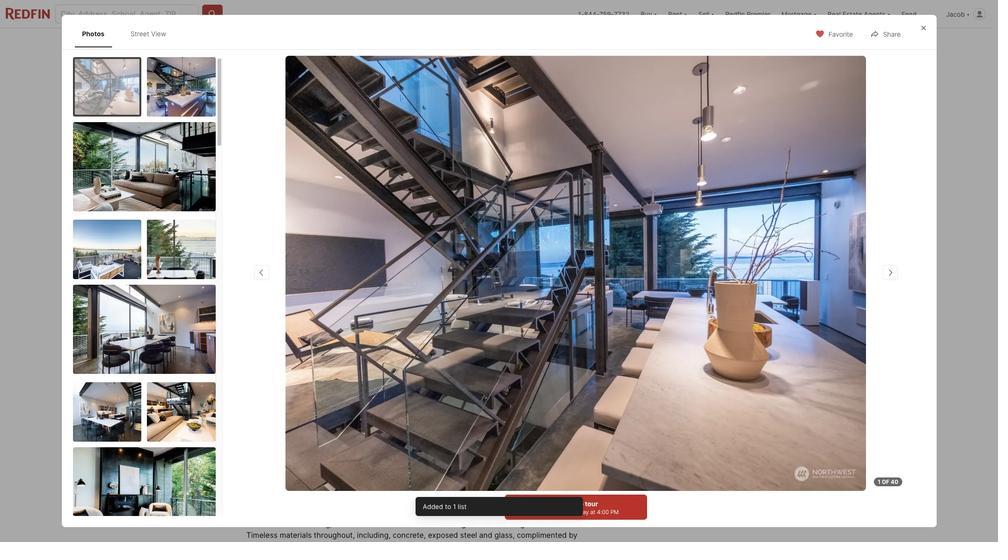 Task type: describe. For each thing, give the bounding box(es) containing it.
approved
[[324, 374, 354, 382]]

ft
[[472, 374, 479, 383]]

tour for tour in person
[[614, 395, 628, 401]]

redfin for premier
[[726, 10, 746, 18]]

3637
[[715, 480, 732, 488]]

1 horizontal spatial in
[[700, 450, 705, 457]]

baths link
[[417, 374, 437, 383]]

tour inside dialog
[[585, 501, 598, 509]]

ask a question
[[616, 480, 663, 488]]

rlty.
[[377, 301, 388, 308]]

list
[[458, 503, 467, 511]]

seattle inside seattle is a hot market 28% of homes accept an offer within a week. tour it before it's gone!
[[274, 411, 300, 420]]

street view inside tab
[[131, 30, 166, 38]]

1 horizontal spatial tab list
[[247, 28, 552, 53]]

glass
[[428, 543, 447, 543]]

0 vertical spatial schedule
[[647, 421, 681, 430]]

surfaces.
[[334, 543, 367, 543]]

1-844-759-7732
[[579, 10, 630, 18]]

2,444
[[461, 359, 493, 372]]

feed button
[[897, 0, 941, 28]]

active
[[293, 321, 316, 328]]

• left 'more' on the bottom
[[480, 443, 484, 452]]

0 horizontal spatial by
[[264, 301, 271, 308]]

timeless
[[247, 531, 278, 541]]

37
[[676, 450, 683, 457]]

(206)
[[679, 480, 697, 488]]

• left 7:00
[[394, 443, 398, 452]]

• left 8:00
[[436, 443, 441, 452]]

tab list inside dialog
[[73, 20, 183, 47]]

1 pm from the left
[[291, 444, 303, 453]]

more times link
[[488, 444, 529, 453]]

sw
[[301, 338, 313, 347]]

moira
[[272, 301, 287, 308]]

award-
[[414, 520, 439, 530]]

sale
[[270, 321, 286, 328]]

for sale - active
[[255, 321, 316, 328]]

1-
[[579, 10, 585, 18]]

oct for 27
[[657, 342, 669, 349]]

0 vertical spatial seattle
[[317, 338, 342, 347]]

tour inside seattle is a hot market 28% of homes accept an offer within a week. tour it before it's gone!
[[434, 424, 449, 434]]

frames
[[533, 543, 557, 543]]

1 horizontal spatial 4:00
[[597, 509, 609, 516]]

next inside dialog
[[533, 509, 546, 516]]

1 horizontal spatial available:
[[644, 431, 668, 438]]

• right the holley at the left of page
[[307, 301, 310, 308]]

next image
[[727, 351, 742, 366]]

ask
[[616, 480, 628, 488]]

1 horizontal spatial next
[[630, 431, 642, 438]]

30
[[650, 459, 657, 466]]

available: inside dialog
[[547, 509, 572, 516]]

home
[[304, 491, 333, 504]]

to
[[445, 503, 452, 511]]

oct 27 friday
[[657, 342, 678, 374]]

before
[[458, 424, 481, 434]]

3 pm from the left
[[378, 444, 389, 453]]

exposed
[[428, 531, 458, 541]]

about this home
[[247, 491, 333, 504]]

throughout,
[[314, 531, 355, 541]]

sq
[[461, 374, 470, 383]]

of inside seattle is a hot market 28% of homes accept an offer within a week. tour it before it's gone!
[[291, 424, 298, 434]]

0 vertical spatial today
[[670, 431, 685, 438]]

0 vertical spatial and
[[284, 520, 297, 530]]

1-844-759-7732 link
[[579, 10, 630, 18]]

redfin for agents
[[629, 450, 645, 457]]

a right ask
[[630, 480, 634, 488]]

in inside list box
[[630, 395, 635, 401]]

3 tab from the left
[[354, 30, 424, 53]]

$1,675,000
[[247, 359, 306, 372]]

fixtures
[[299, 543, 325, 543]]

redfin premier
[[726, 10, 771, 18]]

5:00
[[316, 444, 333, 453]]

listed
[[247, 301, 263, 308]]

759-
[[600, 10, 614, 18]]

oct 28 saturday
[[698, 342, 723, 374]]

submit search image
[[208, 9, 217, 19]]

via
[[688, 395, 697, 401]]

describe
[[352, 520, 383, 530]]

in the last 30 days
[[629, 450, 728, 466]]

dramatic
[[369, 543, 400, 543]]

realogics
[[311, 301, 337, 308]]

aia
[[400, 520, 412, 530]]

map entry image
[[523, 320, 585, 382]]

2 , from the left
[[342, 338, 344, 347]]

26
[[616, 348, 638, 369]]

homes
[[300, 424, 324, 434]]

1 horizontal spatial 1
[[879, 479, 881, 486]]

0 horizontal spatial 1
[[453, 503, 456, 511]]

an
[[352, 424, 360, 434]]

baths
[[417, 374, 437, 383]]

redfin agents led 37 tours in 98116
[[629, 450, 722, 457]]

40 inside dialog
[[892, 479, 899, 486]]

oct 26 thursday
[[616, 342, 642, 374]]

203-
[[699, 480, 715, 488]]

week.
[[411, 424, 432, 434]]

cobb-
[[484, 520, 506, 530]]

0 vertical spatial pm
[[707, 431, 715, 438]]

days
[[658, 459, 671, 466]]

$11,465
[[260, 374, 284, 382]]

0 vertical spatial 4:00
[[693, 431, 705, 438]]

friday
[[657, 368, 674, 374]]

• left 5:00
[[307, 443, 311, 452]]

with
[[626, 327, 642, 336]]

saturday
[[698, 368, 723, 374]]

street view inside button
[[275, 275, 312, 283]]

8:00 pm button
[[444, 442, 476, 454]]

a right with
[[643, 327, 648, 336]]

28%
[[274, 424, 289, 434]]

5 pm from the left
[[464, 444, 475, 453]]

thursday
[[616, 368, 642, 374]]

about
[[247, 491, 279, 504]]

0 horizontal spatial this
[[281, 491, 301, 504]]

tour via video chat
[[672, 395, 729, 401]]

rich
[[247, 543, 260, 543]]

2 & from the left
[[422, 543, 426, 543]]

28
[[698, 348, 720, 369]]

designed
[[506, 520, 539, 530]]

4 pm from the left
[[420, 444, 432, 453]]

7732
[[614, 10, 630, 18]]

7:00
[[402, 444, 419, 453]]

0 vertical spatial at
[[687, 431, 692, 438]]

1 vertical spatial redfin
[[649, 327, 673, 336]]



Task type: locate. For each thing, give the bounding box(es) containing it.
0 vertical spatial this
[[281, 491, 301, 504]]

1 horizontal spatial tour
[[683, 421, 698, 430]]

0 vertical spatial redfin
[[726, 10, 746, 18]]

last
[[639, 459, 648, 466]]

2.5
[[417, 359, 433, 372]]

pm inside dialog
[[611, 509, 619, 516]]

1 horizontal spatial street
[[275, 275, 294, 283]]

0 vertical spatial next
[[630, 431, 642, 438]]

in up 3637
[[723, 450, 728, 457]]

0 horizontal spatial in
[[630, 395, 635, 401]]

0 horizontal spatial 98116
[[359, 338, 380, 347]]

1 vertical spatial by
[[569, 531, 578, 541]]

oct inside oct 27 friday
[[657, 342, 669, 349]]

1 horizontal spatial oct
[[657, 342, 669, 349]]

98116 right tours
[[706, 450, 722, 457]]

1 vertical spatial seattle
[[274, 411, 300, 420]]

steel down the 'concrete,' at the left bottom of page
[[402, 543, 419, 543]]

schedule tour next available: today at 4:00 pm inside dialog
[[533, 501, 619, 516]]

40 photos button
[[677, 270, 738, 289]]

1 horizontal spatial at
[[687, 431, 692, 438]]

led
[[667, 450, 675, 457]]

1 horizontal spatial steel
[[461, 531, 478, 541]]

0 vertical spatial tour
[[683, 421, 698, 430]]

•
[[307, 301, 310, 308], [307, 443, 311, 452], [350, 443, 355, 452], [394, 443, 398, 452], [436, 443, 441, 452], [480, 443, 484, 452]]

1 horizontal spatial schedule tour next available: today at 4:00 pm
[[630, 421, 715, 438]]

40
[[698, 275, 707, 283], [892, 479, 899, 486]]

None button
[[613, 338, 650, 378], [654, 339, 691, 378], [695, 339, 732, 378], [613, 338, 650, 378], [654, 339, 691, 378], [695, 339, 732, 378]]

street view tab
[[123, 22, 174, 45]]

photos tab
[[75, 22, 112, 45]]

get
[[298, 374, 309, 382]]

0 horizontal spatial tour
[[585, 501, 598, 509]]

& left glass
[[422, 543, 426, 543]]

0 horizontal spatial seattle
[[274, 411, 300, 420]]

including,
[[357, 531, 391, 541]]

, left the wa
[[342, 338, 344, 347]]

next up designed
[[533, 509, 546, 516]]

2119 bonair dr sw, seattle, wa 98116 image
[[247, 54, 596, 296], [600, 54, 745, 174], [600, 177, 745, 296]]

offer
[[363, 424, 379, 434]]

5 tab from the left
[[499, 30, 545, 53]]

tour left it
[[434, 424, 449, 434]]

by
[[264, 301, 271, 308], [569, 531, 578, 541]]

1 of 40
[[879, 479, 899, 486]]

question
[[635, 480, 663, 488]]

1 vertical spatial view
[[296, 275, 312, 283]]

0 vertical spatial schedule tour next available: today at 4:00 pm
[[630, 421, 715, 438]]

1 horizontal spatial of
[[883, 479, 890, 486]]

street down city, address, school, agent, zip search box
[[131, 30, 149, 38]]

tour left person
[[614, 395, 628, 401]]

today up 37
[[670, 431, 685, 438]]

• left 6:00
[[350, 443, 355, 452]]

tour
[[607, 327, 624, 336], [614, 395, 628, 401], [672, 395, 687, 401], [434, 424, 449, 434]]

pm right 6:00
[[378, 444, 389, 453]]

1 vertical spatial 98116
[[706, 450, 722, 457]]

holley
[[289, 301, 305, 308]]

1
[[879, 479, 881, 486], [453, 503, 456, 511]]

2,444 sq ft
[[461, 359, 493, 383]]

and
[[284, 520, 297, 530], [480, 531, 493, 541]]

accept
[[326, 424, 350, 434]]

0 horizontal spatial oct
[[616, 342, 629, 349]]

0 horizontal spatial at
[[591, 509, 596, 516]]

more
[[488, 444, 507, 453]]

the
[[629, 459, 637, 466]]

0 horizontal spatial &
[[327, 543, 332, 543]]

1 horizontal spatial schedule
[[647, 421, 681, 430]]

schedule tour next available: today at 4:00 pm up residence.
[[533, 501, 619, 516]]

4:00 pm button
[[272, 442, 303, 454]]

schedule tour next available: today at 4:00 pm up led
[[630, 421, 715, 438]]

agent
[[705, 327, 726, 336]]

dialog containing photos
[[62, 15, 937, 540]]

tab list
[[73, 20, 183, 47], [247, 28, 552, 53]]

int'l
[[366, 301, 375, 308]]

2119
[[247, 338, 263, 347]]

view down city, address, school, agent, zip search box
[[151, 30, 166, 38]]

pm right 5:00
[[335, 444, 346, 453]]

0 horizontal spatial pm
[[611, 509, 619, 516]]

1 , from the left
[[313, 338, 315, 347]]

0 vertical spatial of
[[291, 424, 298, 434]]

844-
[[585, 10, 600, 18]]

City, Address, School, Agent, ZIP search field
[[55, 5, 199, 23]]

ask a question link
[[616, 480, 663, 488]]

, right the dr at the left
[[313, 338, 315, 347]]

2 tab from the left
[[302, 30, 354, 53]]

seattle
[[317, 338, 342, 347], [274, 411, 300, 420]]

-
[[288, 321, 291, 328]]

1 vertical spatial of
[[883, 479, 890, 486]]

0 horizontal spatial and
[[284, 520, 297, 530]]

tour left with
[[607, 327, 624, 336]]

1 horizontal spatial pm
[[707, 431, 715, 438]]

in right tours
[[700, 450, 705, 457]]

/mo
[[284, 374, 296, 382]]

tour with a redfin premier agent
[[607, 327, 726, 336]]

1 vertical spatial steel
[[402, 543, 419, 543]]

1 horizontal spatial ,
[[342, 338, 344, 347]]

1 horizontal spatial 40
[[892, 479, 899, 486]]

2 horizontal spatial redfin
[[726, 10, 746, 18]]

0 horizontal spatial redfin
[[629, 450, 645, 457]]

0 vertical spatial view
[[151, 30, 166, 38]]

it's
[[483, 424, 493, 434]]

40 inside 40 photos button
[[698, 275, 707, 283]]

pm right 8:00
[[464, 444, 475, 453]]

0 vertical spatial available:
[[644, 431, 668, 438]]

1 & from the left
[[327, 543, 332, 543]]

6:00 pm button
[[359, 442, 390, 454]]

added to 1 list
[[423, 503, 467, 511]]

pm down ask
[[611, 509, 619, 516]]

active link
[[293, 321, 316, 328]]

oct inside 'oct 28 saturday'
[[698, 342, 711, 349]]

winning
[[439, 520, 466, 530]]

1 vertical spatial schedule
[[554, 501, 584, 509]]

1 vertical spatial street view
[[275, 275, 312, 283]]

of inside dialog
[[883, 479, 890, 486]]

2 vertical spatial 4:00
[[597, 509, 609, 516]]

today up residence.
[[573, 509, 589, 516]]

street
[[131, 30, 149, 38], [275, 275, 294, 283]]

view inside button
[[296, 275, 312, 283]]

agents
[[647, 450, 665, 457]]

today inside dialog
[[573, 509, 589, 516]]

street inside tab
[[131, 30, 149, 38]]

0 vertical spatial premier
[[747, 10, 771, 18]]

0 vertical spatial street view
[[131, 30, 166, 38]]

1 horizontal spatial premier
[[747, 10, 771, 18]]

1 vertical spatial available:
[[547, 509, 572, 516]]

by inside minimalist and arresting, best describe this aia award-winning eric cobb-designed residence. timeless materials throughout, including, concrete, exposed steel and glass, complimented by rich cabinetry, fixtures & surfaces. dramatic steel & glass double height staircase frames t
[[569, 531, 578, 541]]

photos
[[82, 30, 105, 38]]

this left home
[[281, 491, 301, 504]]

1 vertical spatial 40
[[892, 479, 899, 486]]

video
[[698, 395, 714, 401]]

materials
[[280, 531, 312, 541]]

3
[[377, 359, 384, 372]]

pm right 7:00
[[420, 444, 432, 453]]

by left moira on the left of the page
[[264, 301, 271, 308]]

&
[[327, 543, 332, 543], [422, 543, 426, 543]]

seattle up 28%
[[274, 411, 300, 420]]

0 vertical spatial street
[[131, 30, 149, 38]]

available: up residence.
[[547, 509, 572, 516]]

2 pm from the left
[[335, 444, 346, 453]]

0 horizontal spatial schedule tour next available: today at 4:00 pm
[[533, 501, 619, 516]]

1 vertical spatial schedule tour next available: today at 4:00 pm
[[533, 501, 619, 516]]

tour for tour via video chat
[[672, 395, 687, 401]]

1 horizontal spatial 98116
[[706, 450, 722, 457]]

redfin
[[726, 10, 746, 18], [649, 327, 673, 336], [629, 450, 645, 457]]

height
[[475, 543, 497, 543]]

0 horizontal spatial street view
[[131, 30, 166, 38]]

0 horizontal spatial next
[[533, 509, 546, 516]]

steel up double
[[461, 531, 478, 541]]

4:00 pm • 5:00 pm • 6:00 pm • 7:00 pm • 8:00 pm • more times
[[272, 443, 529, 453]]

1 vertical spatial 4:00
[[272, 444, 290, 453]]

1 horizontal spatial today
[[670, 431, 685, 438]]

1 vertical spatial at
[[591, 509, 596, 516]]

0 vertical spatial 98116
[[359, 338, 380, 347]]

best
[[335, 520, 350, 530]]

pm down 'video' at right
[[707, 431, 715, 438]]

premier inside "button"
[[747, 10, 771, 18]]

staircase
[[499, 543, 531, 543]]

list box containing tour in person
[[607, 388, 738, 409]]

tab list containing photos
[[73, 20, 183, 47]]

seattle left the wa
[[317, 338, 342, 347]]

1 horizontal spatial view
[[296, 275, 312, 283]]

4:00 inside the "4:00 pm • 5:00 pm • 6:00 pm • 7:00 pm • 8:00 pm • more times"
[[272, 444, 290, 453]]

available: up "agents"
[[644, 431, 668, 438]]

4 tab from the left
[[424, 30, 499, 53]]

0 horizontal spatial of
[[291, 424, 298, 434]]

street inside button
[[275, 275, 294, 283]]

2 horizontal spatial 4:00
[[693, 431, 705, 438]]

2 horizontal spatial in
[[723, 450, 728, 457]]

1 horizontal spatial and
[[480, 531, 493, 541]]

1 horizontal spatial this
[[385, 520, 398, 530]]

concrete,
[[393, 531, 426, 541]]

(206) 203-3637
[[679, 480, 732, 488]]

0 horizontal spatial 4:00
[[272, 444, 290, 453]]

schedule up led
[[647, 421, 681, 430]]

get pre-approved link
[[298, 374, 354, 382]]

1 vertical spatial next
[[533, 509, 546, 516]]

0 vertical spatial by
[[264, 301, 271, 308]]

0 vertical spatial 1
[[879, 479, 881, 486]]

pm down homes
[[291, 444, 303, 453]]

0 horizontal spatial premier
[[675, 327, 703, 336]]

image image
[[147, 57, 216, 117], [75, 59, 140, 115], [73, 122, 216, 211], [73, 220, 141, 279], [147, 220, 216, 279], [73, 285, 216, 374], [73, 383, 141, 442], [147, 383, 216, 442], [73, 448, 216, 537]]

it
[[451, 424, 456, 434]]

1 tab from the left
[[247, 30, 302, 53]]

and up 'materials'
[[284, 520, 297, 530]]

street view up the holley at the left of page
[[275, 275, 312, 283]]

1 vertical spatial today
[[573, 509, 589, 516]]

2.5 baths
[[417, 359, 437, 383]]

98116 right the wa
[[359, 338, 380, 347]]

street up moira on the left of the page
[[275, 275, 294, 283]]

a right is
[[309, 411, 314, 420]]

3 oct from the left
[[698, 342, 711, 349]]

2119 bonair dr sw image
[[286, 56, 867, 492]]

1 oct from the left
[[616, 342, 629, 349]]

a left week.
[[405, 424, 409, 434]]

0 horizontal spatial tab list
[[73, 20, 183, 47]]

market
[[329, 411, 355, 420]]

redfin inside "button"
[[726, 10, 746, 18]]

tour for tour with a redfin premier agent
[[607, 327, 624, 336]]

0 horizontal spatial today
[[573, 509, 589, 516]]

1 vertical spatial pm
[[611, 509, 619, 516]]

2 vertical spatial redfin
[[629, 450, 645, 457]]

oct down agent in the bottom right of the page
[[698, 342, 711, 349]]

and up height
[[480, 531, 493, 541]]

0 horizontal spatial schedule
[[554, 501, 584, 509]]

photos
[[708, 275, 730, 283]]

8:00
[[445, 444, 462, 453]]

1 vertical spatial premier
[[675, 327, 703, 336]]

0 vertical spatial 40
[[698, 275, 707, 283]]

pre-
[[310, 374, 324, 382]]

share
[[884, 30, 901, 38]]

1 horizontal spatial redfin
[[649, 327, 673, 336]]

in inside 'in the last 30 days'
[[723, 450, 728, 457]]

this left aia
[[385, 520, 398, 530]]

6:00
[[359, 444, 376, 453]]

schedule inside dialog
[[554, 501, 584, 509]]

schedule
[[647, 421, 681, 430], [554, 501, 584, 509]]

hot
[[315, 411, 327, 420]]

1 vertical spatial this
[[385, 520, 398, 530]]

of
[[291, 424, 298, 434], [883, 479, 890, 486]]

eric
[[468, 520, 482, 530]]

0 horizontal spatial steel
[[402, 543, 419, 543]]

view inside tab
[[151, 30, 166, 38]]

0 horizontal spatial view
[[151, 30, 166, 38]]

2 oct from the left
[[657, 342, 669, 349]]

oct inside oct 26 thursday
[[616, 342, 629, 349]]

1 vertical spatial and
[[480, 531, 493, 541]]

oct down tour with a redfin premier agent
[[657, 342, 669, 349]]

next up "the"
[[630, 431, 642, 438]]

dialog
[[62, 15, 937, 540]]

0 vertical spatial steel
[[461, 531, 478, 541]]

tab
[[247, 30, 302, 53], [302, 30, 354, 53], [354, 30, 424, 53], [424, 30, 499, 53], [499, 30, 545, 53]]

view
[[151, 30, 166, 38], [296, 275, 312, 283]]

1 horizontal spatial seattle
[[317, 338, 342, 347]]

view up the holley at the left of page
[[296, 275, 312, 283]]

pm
[[707, 431, 715, 438], [611, 509, 619, 516]]

chat
[[715, 395, 729, 401]]

schedule up residence.
[[554, 501, 584, 509]]

& down throughout,
[[327, 543, 332, 543]]

in
[[630, 395, 635, 401], [700, 450, 705, 457], [723, 450, 728, 457]]

2 horizontal spatial oct
[[698, 342, 711, 349]]

favorite
[[829, 30, 854, 38]]

1 horizontal spatial &
[[422, 543, 426, 543]]

oct down with
[[616, 342, 629, 349]]

oct for 26
[[616, 342, 629, 349]]

in left person
[[630, 395, 635, 401]]

street view down city, address, school, agent, zip search box
[[131, 30, 166, 38]]

1 vertical spatial 1
[[453, 503, 456, 511]]

oct for 28
[[698, 342, 711, 349]]

1 vertical spatial tour
[[585, 501, 598, 509]]

5:00 pm button
[[315, 442, 346, 454]]

this inside minimalist and arresting, best describe this aia award-winning eric cobb-designed residence. timeless materials throughout, including, concrete, exposed steel and glass, complimented by rich cabinetry, fixtures & surfaces. dramatic steel & glass double height staircase frames t
[[385, 520, 398, 530]]

at inside dialog
[[591, 509, 596, 516]]

redfin premier button
[[720, 0, 777, 28]]

by down residence.
[[569, 531, 578, 541]]

3 beds
[[377, 359, 394, 383]]

0 horizontal spatial ,
[[313, 338, 315, 347]]

1 vertical spatial street
[[275, 275, 294, 283]]

0 horizontal spatial street
[[131, 30, 149, 38]]

is
[[301, 411, 308, 420]]

list box
[[607, 388, 738, 409]]

,
[[313, 338, 315, 347], [342, 338, 344, 347]]

tour left via
[[672, 395, 687, 401]]



Task type: vqa. For each thing, say whether or not it's contained in the screenshot.
View on map button
no



